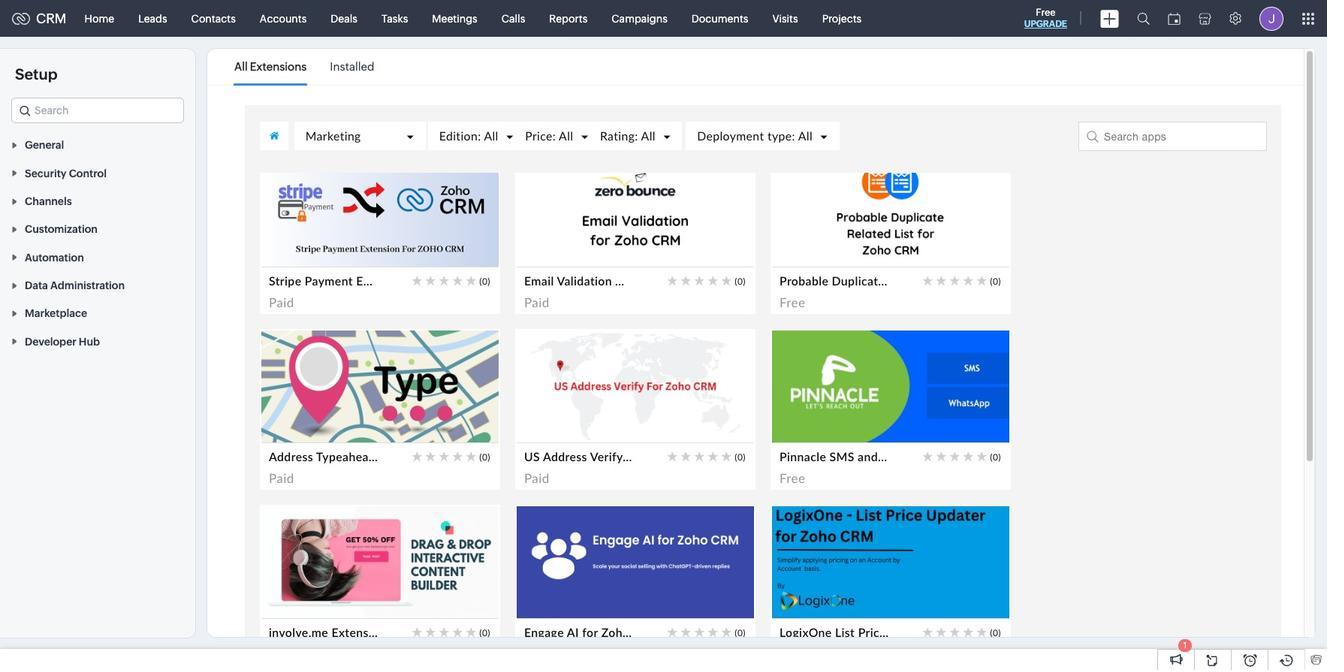 Task type: vqa. For each thing, say whether or not it's contained in the screenshot.
2nd row from the top of the grid containing Mon
no



Task type: describe. For each thing, give the bounding box(es) containing it.
tasks link
[[370, 0, 420, 36]]

visits
[[773, 12, 798, 24]]

calls link
[[490, 0, 537, 36]]

deals
[[331, 12, 357, 24]]

documents
[[692, 12, 749, 24]]

all extensions link
[[234, 50, 307, 84]]

reports link
[[537, 0, 600, 36]]

profile image
[[1260, 6, 1284, 30]]

security control
[[25, 167, 107, 179]]

free upgrade
[[1024, 7, 1067, 29]]

create menu element
[[1091, 0, 1128, 36]]

hub
[[79, 336, 100, 348]]

upgrade
[[1024, 19, 1067, 29]]

leads
[[138, 12, 167, 24]]

home
[[85, 12, 114, 24]]

meetings link
[[420, 0, 490, 36]]

crm link
[[12, 11, 67, 26]]

developer hub
[[25, 336, 100, 348]]

all extensions
[[234, 60, 307, 73]]

search element
[[1128, 0, 1159, 37]]

contacts
[[191, 12, 236, 24]]

Search text field
[[12, 98, 183, 122]]

developer
[[25, 336, 76, 348]]

data
[[25, 279, 48, 291]]

campaigns link
[[600, 0, 680, 36]]

documents link
[[680, 0, 761, 36]]

extensions
[[250, 60, 307, 73]]

installed
[[330, 60, 374, 73]]

general
[[25, 139, 64, 151]]

create menu image
[[1100, 9, 1119, 27]]

projects link
[[810, 0, 874, 36]]

visits link
[[761, 0, 810, 36]]

marketplace button
[[0, 299, 195, 327]]

installed link
[[330, 50, 374, 84]]

meetings
[[432, 12, 478, 24]]

channels button
[[0, 187, 195, 215]]

channels
[[25, 195, 72, 207]]



Task type: locate. For each thing, give the bounding box(es) containing it.
reports
[[549, 12, 588, 24]]

security control button
[[0, 159, 195, 187]]

leads link
[[126, 0, 179, 36]]

1
[[1184, 641, 1187, 650]]

free
[[1036, 7, 1056, 18]]

automation button
[[0, 243, 195, 271]]

developer hub button
[[0, 327, 195, 355]]

administration
[[50, 279, 125, 291]]

calendar image
[[1168, 12, 1181, 24]]

logo image
[[12, 12, 30, 24]]

accounts
[[260, 12, 307, 24]]

search image
[[1137, 12, 1150, 25]]

customization
[[25, 223, 98, 235]]

contacts link
[[179, 0, 248, 36]]

customization button
[[0, 215, 195, 243]]

data administration button
[[0, 271, 195, 299]]

setup
[[15, 65, 57, 83]]

deals link
[[319, 0, 370, 36]]

security
[[25, 167, 67, 179]]

projects
[[822, 12, 862, 24]]

tasks
[[382, 12, 408, 24]]

control
[[69, 167, 107, 179]]

all
[[234, 60, 248, 73]]

calls
[[502, 12, 525, 24]]

campaigns
[[612, 12, 668, 24]]

profile element
[[1251, 0, 1293, 36]]

accounts link
[[248, 0, 319, 36]]

general button
[[0, 131, 195, 159]]

marketplace
[[25, 308, 87, 320]]

None field
[[11, 98, 184, 123]]

home link
[[73, 0, 126, 36]]

data administration
[[25, 279, 125, 291]]

crm
[[36, 11, 67, 26]]

automation
[[25, 251, 84, 263]]



